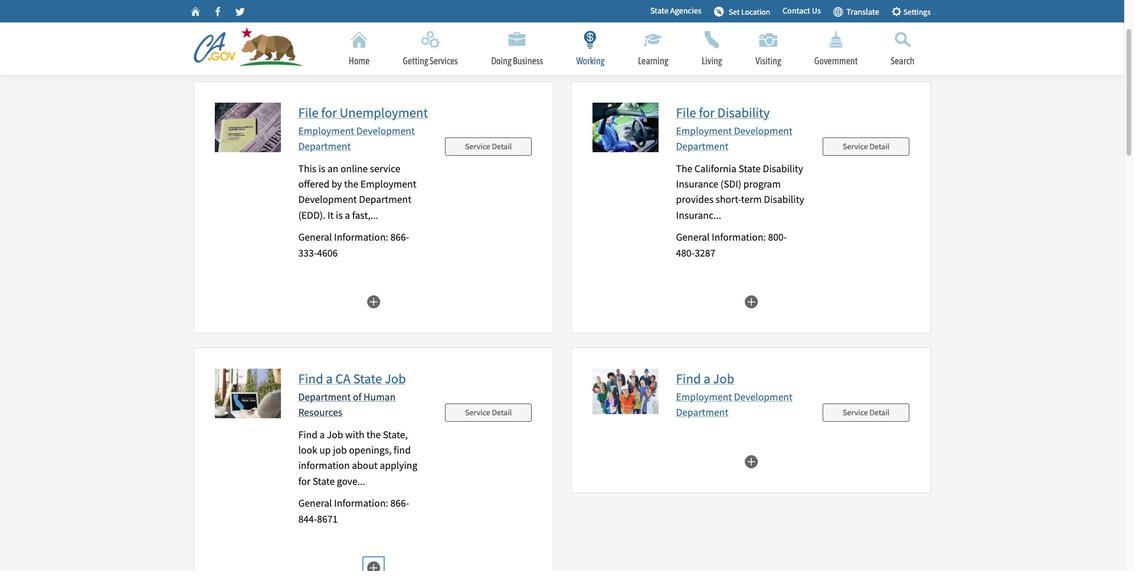 Task type: describe. For each thing, give the bounding box(es) containing it.
service detail link for find a ca state job
[[445, 404, 532, 422]]

employment up an
[[299, 124, 354, 137]]

employment development department link for unemployment
[[299, 124, 415, 153]]

employment development department down the find a job at the right bottom of the page
[[676, 391, 793, 419]]

1 vertical spatial disability
[[763, 162, 804, 175]]

contact us link
[[783, 5, 821, 18]]

up
[[320, 444, 331, 457]]

job
[[333, 444, 347, 457]]

state,
[[383, 429, 408, 441]]

insuranc...
[[676, 209, 722, 222]]

(edd).
[[299, 209, 326, 222]]

file for file for disability
[[676, 104, 697, 121]]

general information: for ca
[[299, 231, 391, 244]]

find a job link
[[676, 370, 735, 388]]

translate
[[844, 6, 880, 17]]

service detail link for file for disability
[[823, 137, 910, 156]]

state agencies
[[651, 5, 702, 16]]

service for find a ca state job
[[465, 407, 491, 418]]

openings,
[[349, 444, 392, 457]]

government
[[815, 56, 858, 66]]

detail for find a job
[[870, 407, 890, 418]]

1 horizontal spatial job
[[385, 370, 406, 388]]

state up the of
[[353, 370, 382, 388]]

us
[[812, 5, 821, 16]]

800-
[[769, 231, 787, 244]]

0 vertical spatial disability
[[718, 104, 770, 121]]

department of human resources
[[299, 391, 396, 419]]

detail for file for disability
[[870, 141, 890, 152]]

employment development department link for disability
[[676, 124, 793, 153]]

gear image
[[892, 6, 902, 16]]

detail for find a ca state job
[[492, 407, 512, 418]]

8671
[[317, 513, 338, 526]]

visiting link
[[739, 22, 798, 75]]

service detail for file for unemployment
[[465, 141, 512, 152]]

employment development department for unemployment
[[299, 124, 415, 153]]

development inside "this is an online service offered by the employment development department (edd). it is a fast,..."
[[299, 193, 357, 206]]

living
[[702, 56, 723, 66]]

employment down find a job link
[[676, 391, 732, 404]]

find a ca state job link
[[299, 370, 406, 388]]

service detail link for find a job
[[823, 404, 910, 422]]

find for find a job
[[676, 370, 701, 388]]

detail for file for unemployment
[[492, 141, 512, 152]]

globe image
[[833, 6, 844, 16]]

agencies
[[671, 5, 702, 16]]

business
[[513, 56, 543, 66]]

a for find a job
[[704, 370, 711, 388]]

for for disability
[[699, 104, 715, 121]]

settings button
[[888, 1, 935, 21]]

file for unemployment service icon image
[[215, 103, 281, 153]]

learning link
[[622, 22, 685, 75]]

the california state disability insurance (sdi) program provides short-term disability insuranc...
[[676, 162, 805, 222]]

services for popular services
[[238, 51, 282, 67]]

an
[[328, 162, 339, 175]]

short-
[[716, 193, 742, 206]]

with
[[345, 429, 365, 441]]

doing business link
[[475, 22, 560, 75]]

844-
[[299, 513, 317, 526]]

gove...
[[337, 475, 365, 488]]

this
[[299, 162, 317, 175]]

of
[[353, 391, 362, 404]]

department of human resources link
[[299, 391, 396, 419]]

living link
[[685, 22, 739, 75]]

service for file for unemployment
[[465, 141, 491, 152]]

service detail for find a job
[[843, 407, 890, 418]]

find a job with the state, look up job openings, find information about applying for state gove...
[[299, 429, 418, 488]]

866- for find a ca state job
[[391, 497, 409, 510]]

job for find a job
[[714, 370, 735, 388]]

a for find a job with the state, look up job openings, find information about applying for state gove...
[[320, 429, 325, 441]]

banner containing state agencies
[[0, 0, 1125, 75]]

translate link
[[833, 3, 880, 19]]

employment inside "this is an online service offered by the employment development department (edd). it is a fast,..."
[[361, 178, 417, 191]]

information: for ca
[[334, 231, 389, 244]]

state agencies link
[[651, 5, 702, 18]]

human
[[364, 391, 396, 404]]

applying
[[380, 460, 418, 473]]

compass image
[[714, 6, 725, 16]]

set location button
[[710, 1, 775, 21]]

popular
[[193, 51, 236, 67]]

find a ca state job service icon image
[[215, 369, 281, 419]]

this is an online service offered by the employment development department (edd). it is a fast,...
[[299, 162, 417, 222]]

state inside the california state disability insurance (sdi) program provides short-term disability insuranc...
[[739, 162, 761, 175]]

by
[[332, 178, 342, 191]]

insurance
[[676, 178, 719, 191]]

for inside find a job with the state, look up job openings, find information about applying for state gove...
[[299, 475, 311, 488]]

4606
[[317, 247, 338, 260]]

service detail for find a ca state job
[[465, 407, 512, 418]]

department down find a job link
[[676, 406, 729, 419]]

866- 333-4606
[[299, 231, 409, 260]]

information: for job
[[712, 231, 766, 244]]

(sdi)
[[721, 178, 742, 191]]

find a ca state job
[[299, 370, 406, 388]]

fast,...
[[352, 209, 379, 222]]

state inside find a job with the state, look up job openings, find information about applying for state gove...
[[313, 475, 335, 488]]

search button
[[875, 22, 932, 75]]

general up 844-
[[299, 497, 332, 510]]

provides
[[676, 193, 714, 206]]

ca
[[336, 370, 351, 388]]

0 vertical spatial is
[[319, 162, 326, 175]]



Task type: vqa. For each thing, say whether or not it's contained in the screenshot.
the california department of education
no



Task type: locate. For each thing, give the bounding box(es) containing it.
getting        services link
[[386, 22, 475, 75]]

employment development department link
[[299, 124, 415, 153], [676, 124, 793, 153], [676, 391, 793, 419]]

service
[[370, 162, 401, 175]]

learning
[[638, 56, 669, 66]]

general information:
[[299, 231, 391, 244], [676, 231, 769, 244], [299, 497, 391, 510]]

1 horizontal spatial services
[[430, 56, 458, 66]]

general for find a job
[[676, 231, 710, 244]]

service for find a job
[[843, 407, 868, 418]]

file for unemployment link
[[299, 104, 428, 121]]

is left an
[[319, 162, 326, 175]]

department inside "this is an online service offered by the employment development department (edd). it is a fast,..."
[[359, 193, 412, 206]]

banner
[[0, 0, 1125, 75]]

0 vertical spatial the
[[344, 178, 359, 191]]

2 horizontal spatial job
[[714, 370, 735, 388]]

employment development department link down file for unemployment
[[299, 124, 415, 153]]

employment development department down file for disability
[[676, 124, 793, 153]]

information: down the gove...
[[334, 497, 389, 510]]

department up fast,...
[[359, 193, 412, 206]]

a inside find a job with the state, look up job openings, find information about applying for state gove...
[[320, 429, 325, 441]]

employment development department down file for unemployment
[[299, 124, 415, 153]]

find for find a ca state job
[[299, 370, 323, 388]]

unemployment
[[340, 104, 428, 121]]

job for find a job with the state, look up job openings, find information about applying for state gove...
[[327, 429, 343, 441]]

service detail link for file for unemployment
[[445, 137, 532, 156]]

0 horizontal spatial is
[[319, 162, 326, 175]]

about
[[352, 460, 378, 473]]

is
[[319, 162, 326, 175], [336, 209, 343, 222]]

ca.gov logo image
[[193, 27, 311, 68]]

department up resources
[[299, 391, 351, 404]]

search
[[891, 56, 915, 66]]

1 horizontal spatial file
[[676, 104, 697, 121]]

2 vertical spatial disability
[[764, 193, 805, 206]]

1 vertical spatial is
[[336, 209, 343, 222]]

information:
[[334, 231, 389, 244], [712, 231, 766, 244], [334, 497, 389, 510]]

home link
[[332, 22, 386, 75]]

state left the 'agencies'
[[651, 5, 669, 16]]

0 horizontal spatial file
[[299, 104, 319, 121]]

service detail for file for disability
[[843, 141, 890, 152]]

is right "it"
[[336, 209, 343, 222]]

government link
[[798, 22, 875, 75]]

1 horizontal spatial is
[[336, 209, 343, 222]]

service
[[465, 141, 491, 152], [843, 141, 868, 152], [465, 407, 491, 418], [843, 407, 868, 418]]

information
[[299, 460, 350, 473]]

0 horizontal spatial the
[[344, 178, 359, 191]]

employment
[[299, 124, 354, 137], [676, 124, 732, 137], [361, 178, 417, 191], [676, 391, 732, 404]]

the up openings,
[[367, 429, 381, 441]]

the inside "this is an online service offered by the employment development department (edd). it is a fast,..."
[[344, 178, 359, 191]]

disability down visiting
[[718, 104, 770, 121]]

popular services
[[193, 51, 282, 67]]

look
[[299, 444, 318, 457]]

services inside banner
[[430, 56, 458, 66]]

0 horizontal spatial job
[[327, 429, 343, 441]]

a
[[345, 209, 350, 222], [326, 370, 333, 388], [704, 370, 711, 388], [320, 429, 325, 441]]

doing
[[491, 56, 512, 66]]

file for file for unemployment
[[299, 104, 319, 121]]

service detail
[[465, 141, 512, 152], [843, 141, 890, 152], [465, 407, 512, 418], [843, 407, 890, 418]]

employment development department link down the find a job at the right bottom of the page
[[676, 391, 793, 419]]

0 vertical spatial 866-
[[391, 231, 409, 244]]

visiting
[[756, 56, 782, 66]]

find inside find a job with the state, look up job openings, find information about applying for state gove...
[[299, 429, 318, 441]]

for left unemployment
[[321, 104, 337, 121]]

file
[[299, 104, 319, 121], [676, 104, 697, 121]]

480-
[[676, 247, 695, 260]]

1 vertical spatial the
[[367, 429, 381, 441]]

open and close toggle to expand or shrink services card for file for disability service image
[[744, 294, 759, 309]]

find
[[394, 444, 411, 457]]

general information: up 8671
[[299, 497, 391, 510]]

detail
[[492, 141, 512, 152], [870, 141, 890, 152], [492, 407, 512, 418], [870, 407, 890, 418]]

file up the
[[676, 104, 697, 121]]

getting
[[403, 56, 429, 66]]

department up the california
[[676, 140, 729, 153]]

for for unemployment
[[321, 104, 337, 121]]

866- 844-8671
[[299, 497, 409, 526]]

working link
[[560, 22, 622, 75]]

set location
[[729, 7, 771, 17]]

a inside "this is an online service offered by the employment development department (edd). it is a fast,..."
[[345, 209, 350, 222]]

disability up the program
[[763, 162, 804, 175]]

2 horizontal spatial for
[[699, 104, 715, 121]]

home
[[349, 56, 370, 66]]

for down information
[[299, 475, 311, 488]]

location
[[742, 7, 771, 17]]

employment down file for disability
[[676, 124, 732, 137]]

settings
[[902, 7, 931, 17]]

open and close toggle to expand or shrink services card for file for unemployment service image
[[366, 294, 381, 309]]

getting        services
[[403, 56, 458, 66]]

program
[[744, 178, 781, 191]]

employment development department link down file for disability
[[676, 124, 793, 153]]

1 866- from the top
[[391, 231, 409, 244]]

file for disability
[[676, 104, 770, 121]]

the inside find a job with the state, look up job openings, find information about applying for state gove...
[[367, 429, 381, 441]]

866- for file for unemployment
[[391, 231, 409, 244]]

the
[[344, 178, 359, 191], [367, 429, 381, 441]]

job inside find a job with the state, look up job openings, find information about applying for state gove...
[[327, 429, 343, 441]]

for down living
[[699, 104, 715, 121]]

state inside banner
[[651, 5, 669, 16]]

333-
[[299, 247, 317, 260]]

2 file from the left
[[676, 104, 697, 121]]

employment development department
[[299, 124, 415, 153], [676, 124, 793, 153], [676, 391, 793, 419]]

0 horizontal spatial services
[[238, 51, 282, 67]]

1 vertical spatial 866-
[[391, 497, 409, 510]]

file for disability link
[[676, 104, 770, 121]]

1 horizontal spatial the
[[367, 429, 381, 441]]

information: down fast,...
[[334, 231, 389, 244]]

find for find a job with the state, look up job openings, find information about applying for state gove...
[[299, 429, 318, 441]]

service for file for disability
[[843, 141, 868, 152]]

it
[[328, 209, 334, 222]]

general information: up 4606
[[299, 231, 391, 244]]

general information: for job
[[676, 231, 769, 244]]

services for getting        services
[[430, 56, 458, 66]]

department up an
[[299, 140, 351, 153]]

service detail link
[[445, 137, 532, 156], [823, 137, 910, 156], [445, 404, 532, 422], [823, 404, 910, 422]]

state up the program
[[739, 162, 761, 175]]

contact
[[783, 5, 811, 16]]

california
[[695, 162, 737, 175]]

for
[[321, 104, 337, 121], [699, 104, 715, 121], [299, 475, 311, 488]]

file for disability service icon image
[[593, 103, 659, 153]]

development
[[357, 124, 415, 137], [734, 124, 793, 137], [299, 193, 357, 206], [734, 391, 793, 404]]

1 horizontal spatial for
[[321, 104, 337, 121]]

set
[[729, 7, 740, 17]]

866- inside 866- 844-8671
[[391, 497, 409, 510]]

general information: up 3287
[[676, 231, 769, 244]]

find a job service icon image
[[593, 369, 659, 415]]

employment down the service
[[361, 178, 417, 191]]

disability down the program
[[764, 193, 805, 206]]

services right 'getting'
[[430, 56, 458, 66]]

services
[[238, 51, 282, 67], [430, 56, 458, 66]]

find a job
[[676, 370, 735, 388]]

800- 480-3287
[[676, 231, 787, 260]]

2 866- from the top
[[391, 497, 409, 510]]

1 file from the left
[[299, 104, 319, 121]]

open and close toggle to expand or shrink services card for find a ca state job service image
[[366, 561, 381, 572]]

866- inside 866- 333-4606
[[391, 231, 409, 244]]

contact us
[[783, 5, 821, 16]]

general
[[299, 231, 332, 244], [676, 231, 710, 244], [299, 497, 332, 510]]

3287
[[695, 247, 716, 260]]

job
[[385, 370, 406, 388], [714, 370, 735, 388], [327, 429, 343, 441]]

doing business
[[491, 56, 543, 66]]

0 horizontal spatial for
[[299, 475, 311, 488]]

the right by
[[344, 178, 359, 191]]

services right popular on the top left
[[238, 51, 282, 67]]

employment development department for disability
[[676, 124, 793, 153]]

department inside department of human resources
[[299, 391, 351, 404]]

file up this
[[299, 104, 319, 121]]

state
[[651, 5, 669, 16], [739, 162, 761, 175], [353, 370, 382, 388], [313, 475, 335, 488]]

state down information
[[313, 475, 335, 488]]

a for find a ca state job
[[326, 370, 333, 388]]

term
[[742, 193, 762, 206]]

information: up 3287
[[712, 231, 766, 244]]

open and close toggle to expand or shrink services card for find a job service image
[[744, 454, 759, 469]]

resources
[[299, 406, 343, 419]]

online
[[341, 162, 368, 175]]

general for find a ca state job
[[299, 231, 332, 244]]

general up '480-'
[[676, 231, 710, 244]]

file for unemployment
[[299, 104, 428, 121]]

offered
[[299, 178, 330, 191]]

general up 333-
[[299, 231, 332, 244]]

the
[[676, 162, 693, 175]]

working
[[577, 56, 605, 66]]



